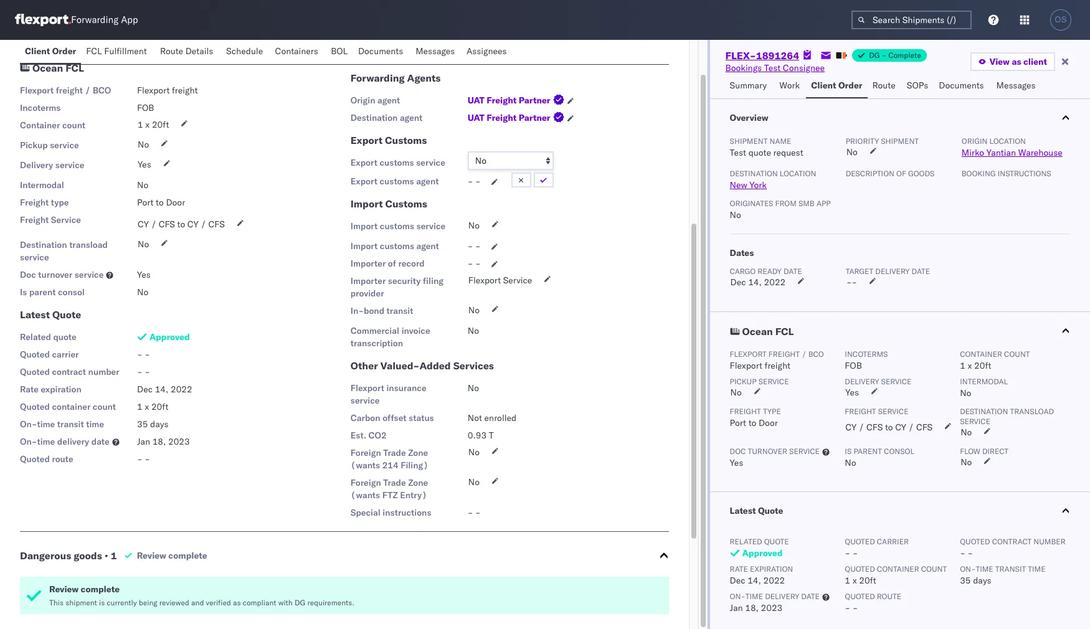Task type: vqa. For each thing, say whether or not it's contained in the screenshot.
the leftmost the Rate
yes



Task type: locate. For each thing, give the bounding box(es) containing it.
is inside is parent consol no
[[845, 447, 852, 456]]

export for export customs
[[351, 134, 383, 146]]

1 vertical spatial forwarding
[[351, 72, 405, 84]]

0 vertical spatial pickup service
[[20, 140, 79, 151]]

0 horizontal spatial dec 14, 2022
[[137, 384, 192, 395]]

origin inside origin location mirko yantian warehouse
[[962, 136, 988, 146]]

as right view
[[1012, 56, 1022, 67]]

route inside quoted route - -
[[877, 592, 902, 601]]

doc
[[20, 269, 36, 280], [730, 447, 746, 456]]

1 vertical spatial smb
[[799, 199, 815, 208]]

client order button down consignee
[[807, 74, 868, 98]]

status
[[409, 413, 434, 424]]

0 horizontal spatial ocean
[[32, 62, 63, 74]]

uat freight partner link for destination agent
[[468, 112, 567, 124]]

foreign trade zone (wants 214 filing)
[[351, 447, 429, 471]]

customs up export customs service
[[385, 134, 427, 146]]

as right verified
[[233, 598, 241, 608]]

customs for export customs
[[385, 134, 427, 146]]

0 vertical spatial intermodal
[[20, 179, 64, 191]]

1 vertical spatial port
[[730, 418, 747, 429]]

2 horizontal spatial delivery
[[876, 267, 910, 276]]

fob down flexport freight
[[137, 102, 154, 113]]

1 uat from the top
[[468, 95, 485, 106]]

20ft up "35 days"
[[151, 401, 168, 413]]

complete up review complete this shipment is currently being reviewed and verified as compliant with dg requirements. at the left of page
[[168, 550, 207, 562]]

latest quote button
[[710, 492, 1091, 530]]

20ft down flexport freight
[[152, 119, 169, 130]]

route down dg - complete
[[873, 80, 896, 91]]

sops button
[[902, 74, 934, 98]]

quoted up rate expiration
[[20, 349, 50, 360]]

quoted for quoted carrier - -
[[845, 537, 875, 547]]

transload
[[69, 239, 108, 251], [1011, 407, 1055, 416]]

0 horizontal spatial bco
[[93, 85, 111, 96]]

1 horizontal spatial client
[[812, 80, 837, 91]]

location for york
[[780, 169, 817, 178]]

from down destination location new york
[[776, 199, 797, 208]]

route details
[[160, 45, 213, 57]]

on- inside "on-time transit time 35 days"
[[960, 565, 976, 574]]

dec
[[731, 277, 746, 288], [137, 384, 153, 395], [730, 575, 746, 586]]

1 horizontal spatial client order button
[[807, 74, 868, 98]]

foreign up special
[[351, 477, 381, 489]]

quoted for quoted contract number
[[20, 366, 50, 378]]

1 vertical spatial expiration
[[750, 565, 794, 574]]

dg
[[870, 50, 880, 60], [295, 598, 306, 608]]

order for top client order button
[[52, 45, 76, 57]]

0 vertical spatial consol
[[58, 287, 85, 298]]

quoted for quoted container count 1 x 20ft
[[845, 565, 875, 574]]

quoted inside quoted contract number - - rate expiration dec 14, 2022
[[960, 537, 991, 547]]

carrier inside quoted carrier - -
[[877, 537, 909, 547]]

messages up agents
[[416, 45, 455, 57]]

order for rightmost client order button
[[839, 80, 863, 91]]

1 vertical spatial doc
[[730, 447, 746, 456]]

contract for quoted contract number
[[52, 366, 86, 378]]

doc turnover service up is parent consol at the top
[[20, 269, 104, 280]]

bco for flexport freight / bco flexport freight
[[809, 350, 824, 359]]

originates from smb app
[[20, 26, 104, 50]]

originates
[[20, 26, 62, 37], [730, 199, 774, 208]]

turnover up is parent consol at the top
[[38, 269, 72, 280]]

1 export from the top
[[351, 134, 383, 146]]

complete inside review complete this shipment is currently being reviewed and verified as compliant with dg requirements.
[[81, 584, 120, 595]]

partner for origin agent
[[519, 95, 551, 106]]

1 horizontal spatial dg
[[870, 50, 880, 60]]

(wants inside foreign trade zone (wants 214 filing)
[[351, 460, 380, 471]]

flexport for flexport freight
[[137, 85, 170, 96]]

4 customs from the top
[[380, 241, 414, 252]]

number for quoted contract number - - rate expiration dec 14, 2022
[[1034, 537, 1066, 547]]

mirko yantian warehouse link
[[962, 147, 1063, 158]]

freight for flexport freight
[[172, 85, 198, 96]]

destination down "origin agent"
[[351, 112, 398, 123]]

cy / cfs to cy / cfs up is parent consol no
[[846, 422, 933, 433]]

0 horizontal spatial fob
[[137, 102, 154, 113]]

importer for importer security filing provider
[[351, 275, 386, 287]]

incoterms fob
[[845, 350, 888, 371]]

0 vertical spatial doc
[[20, 269, 36, 280]]

parent
[[29, 287, 56, 298], [854, 447, 882, 456]]

1 customs from the top
[[385, 134, 427, 146]]

forwarding up "origin agent"
[[351, 72, 405, 84]]

container up on-time transit time
[[52, 401, 91, 413]]

smb for originates from smb app
[[85, 26, 104, 37]]

2 export from the top
[[351, 157, 378, 168]]

foreign down est. co2
[[351, 447, 381, 459]]

quote
[[749, 147, 771, 158], [53, 332, 76, 343], [764, 537, 789, 547]]

1 import from the top
[[351, 198, 383, 210]]

container for quoted container count
[[52, 401, 91, 413]]

1 inside 'quoted container count 1 x 20ft'
[[845, 575, 851, 586]]

client order down consignee
[[812, 80, 863, 91]]

goods down priority shipment
[[909, 169, 935, 178]]

(wants for foreign trade zone (wants ftz entry)
[[351, 490, 380, 501]]

2 importer from the top
[[351, 275, 386, 287]]

client order
[[25, 45, 76, 57], [812, 80, 863, 91]]

cy / cfs to cy / cfs
[[138, 219, 225, 230], [846, 422, 933, 433]]

smb inside originates from smb app
[[85, 26, 104, 37]]

from down forwarding app link
[[64, 26, 83, 37]]

originates inside originates from smb app
[[20, 26, 62, 37]]

1 horizontal spatial parent
[[854, 447, 882, 456]]

dec inside quoted contract number - - rate expiration dec 14, 2022
[[730, 575, 746, 586]]

cy / cfs to cy / cfs down port to door
[[138, 219, 225, 230]]

zone up filing)
[[408, 447, 428, 459]]

sops
[[907, 80, 929, 91]]

origin
[[351, 95, 375, 106], [962, 136, 988, 146]]

import up importer of record
[[351, 241, 378, 252]]

0 vertical spatial delivery
[[876, 267, 910, 276]]

0 horizontal spatial related
[[20, 332, 51, 343]]

uat freight partner for origin agent
[[468, 95, 551, 106]]

ocean fcl up flexport freight / bco flexport freight
[[743, 325, 794, 338]]

origin up the destination agent in the left of the page
[[351, 95, 375, 106]]

delivery
[[876, 267, 910, 276], [57, 436, 89, 447], [765, 592, 800, 601]]

originates down flexport. image
[[20, 26, 62, 37]]

2 customs from the top
[[385, 198, 427, 210]]

complete
[[168, 550, 207, 562], [81, 584, 120, 595]]

quoted inside 'quoted container count 1 x 20ft'
[[845, 565, 875, 574]]

ocean fcl
[[32, 62, 84, 74], [743, 325, 794, 338]]

ready
[[758, 267, 782, 276]]

3 customs from the top
[[380, 221, 414, 232]]

flexport inside flexport insurance service
[[351, 383, 384, 394]]

quoted down on-time transit time
[[20, 454, 50, 465]]

record
[[398, 258, 425, 269]]

0 horizontal spatial of
[[388, 258, 396, 269]]

carrier up quoted contract number
[[52, 349, 79, 360]]

pickup up freight type port to door
[[730, 377, 757, 386]]

•
[[105, 550, 108, 562]]

number up "on-time transit time 35 days"
[[1034, 537, 1066, 547]]

0 horizontal spatial expiration
[[41, 384, 81, 395]]

0 horizontal spatial is
[[20, 287, 27, 298]]

smb
[[85, 26, 104, 37], [799, 199, 815, 208]]

jan 18, 2023
[[137, 436, 190, 447], [730, 603, 783, 614]]

dec 14, 2022 up "35 days"
[[137, 384, 192, 395]]

review up this
[[49, 584, 79, 595]]

service inside flexport insurance service
[[351, 395, 380, 406]]

0 vertical spatial location
[[990, 136, 1026, 146]]

origin for origin agent
[[351, 95, 375, 106]]

valued-
[[381, 360, 420, 372]]

1 horizontal spatial order
[[839, 80, 863, 91]]

1 horizontal spatial port
[[730, 418, 747, 429]]

0 vertical spatial import
[[351, 198, 383, 210]]

0 horizontal spatial port
[[137, 197, 154, 208]]

location for yantian
[[990, 136, 1026, 146]]

view as client
[[990, 56, 1048, 67]]

1 customs from the top
[[380, 157, 414, 168]]

delivery up freight type
[[20, 160, 53, 171]]

fcl up flexport freight / bco flexport freight
[[776, 325, 794, 338]]

1 horizontal spatial service
[[503, 275, 532, 286]]

ocean fcl button
[[710, 312, 1091, 350]]

35
[[137, 419, 148, 430], [960, 575, 971, 586]]

0 vertical spatial trade
[[383, 447, 406, 459]]

no
[[138, 139, 149, 150], [847, 146, 858, 158], [137, 179, 148, 191], [730, 209, 741, 221], [469, 220, 480, 231], [138, 239, 149, 250], [137, 287, 148, 298], [469, 305, 480, 316], [468, 325, 479, 337], [468, 383, 479, 394], [731, 387, 742, 398], [960, 388, 972, 399], [961, 427, 972, 438], [469, 447, 480, 458], [961, 457, 972, 468], [845, 457, 857, 469], [469, 477, 480, 488]]

number inside quoted contract number - - rate expiration dec 14, 2022
[[1034, 537, 1066, 547]]

intermodal
[[20, 179, 64, 191], [960, 377, 1008, 386]]

0 vertical spatial zone
[[408, 447, 428, 459]]

agent up the export customs
[[400, 112, 423, 123]]

ocean up flexport freight / bco flexport freight
[[743, 325, 773, 338]]

2 (wants from the top
[[351, 490, 380, 501]]

2 vertical spatial 2022
[[764, 575, 785, 586]]

flow
[[960, 447, 981, 456]]

0 horizontal spatial transload
[[69, 239, 108, 251]]

review right •
[[137, 550, 166, 562]]

days inside "on-time transit time 35 days"
[[974, 575, 992, 586]]

dg inside review complete this shipment is currently being reviewed and verified as compliant with dg requirements.
[[295, 598, 306, 608]]

booking
[[962, 169, 996, 178]]

latest inside button
[[730, 505, 756, 517]]

2 uat freight partner from the top
[[468, 112, 551, 123]]

1 horizontal spatial container
[[960, 350, 1003, 359]]

freight service
[[20, 214, 81, 226], [845, 407, 909, 416]]

partner
[[519, 95, 551, 106], [519, 112, 551, 123]]

0 horizontal spatial days
[[150, 419, 169, 430]]

intermodal for intermodal
[[20, 179, 64, 191]]

trade for 214
[[383, 447, 406, 459]]

export down the destination agent in the left of the page
[[351, 134, 383, 146]]

bookings test consignee
[[726, 62, 825, 74]]

special instructions
[[351, 507, 432, 519]]

ocean fcl up flexport freight / bco
[[32, 62, 84, 74]]

agent down export customs service
[[416, 176, 439, 187]]

1 (wants from the top
[[351, 460, 380, 471]]

location up mirko yantian warehouse link
[[990, 136, 1026, 146]]

2023
[[168, 436, 190, 447], [761, 603, 783, 614]]

0 horizontal spatial order
[[52, 45, 76, 57]]

1 horizontal spatial delivery service
[[845, 377, 912, 386]]

2 trade from the top
[[383, 477, 406, 489]]

20ft inside container count 1 x 20ft
[[975, 360, 992, 371]]

0 vertical spatial door
[[166, 197, 185, 208]]

1 horizontal spatial review
[[137, 550, 166, 562]]

zone for foreign trade zone (wants ftz entry)
[[408, 477, 428, 489]]

0 vertical spatial of
[[897, 169, 907, 178]]

quoted inside quoted route - -
[[845, 592, 875, 601]]

2 vertical spatial fcl
[[776, 325, 794, 338]]

flow direct
[[960, 447, 1009, 456]]

documents right sops button
[[939, 80, 984, 91]]

test down shipment
[[730, 147, 747, 158]]

customs for export customs service
[[380, 157, 414, 168]]

review for review complete
[[137, 550, 166, 562]]

container down flexport freight / bco
[[20, 120, 60, 131]]

1 vertical spatial container
[[877, 565, 920, 574]]

documents down seller
[[358, 45, 403, 57]]

route inside button
[[873, 80, 896, 91]]

1 horizontal spatial messages button
[[992, 74, 1043, 98]]

1 horizontal spatial contract
[[993, 537, 1032, 547]]

container inside container count 1 x 20ft
[[960, 350, 1003, 359]]

0 vertical spatial dec
[[731, 277, 746, 288]]

consol for is parent consol no
[[884, 447, 915, 456]]

latest
[[20, 308, 50, 321], [730, 505, 756, 517]]

0 vertical spatial transload
[[69, 239, 108, 251]]

route down on-time transit time
[[52, 454, 73, 465]]

1 vertical spatial order
[[839, 80, 863, 91]]

2 uat freight partner link from the top
[[468, 112, 567, 124]]

1 down flexport freight
[[138, 119, 143, 130]]

quoted down quoted carrier
[[20, 366, 50, 378]]

0 horizontal spatial rate
[[20, 384, 39, 395]]

0 vertical spatial fcl
[[86, 45, 102, 57]]

2 vertical spatial export
[[351, 176, 378, 187]]

0 horizontal spatial ocean fcl
[[32, 62, 84, 74]]

route inside button
[[160, 45, 183, 57]]

quoted up 'quoted container count 1 x 20ft'
[[845, 537, 875, 547]]

1 x 20ft up "35 days"
[[137, 401, 168, 413]]

(wants inside foreign trade zone (wants ftz entry)
[[351, 490, 380, 501]]

1 vertical spatial incoterms
[[845, 350, 888, 359]]

x inside container count 1 x 20ft
[[968, 360, 972, 371]]

type inside freight type port to door
[[763, 407, 781, 416]]

0 horizontal spatial carrier
[[52, 349, 79, 360]]

parent inside is parent consol no
[[854, 447, 882, 456]]

2 zone from the top
[[408, 477, 428, 489]]

0 horizontal spatial 35
[[137, 419, 148, 430]]

fob down ocean fcl button
[[845, 360, 862, 371]]

container for quoted container count 1 x 20ft
[[877, 565, 920, 574]]

1 horizontal spatial type
[[763, 407, 781, 416]]

fob
[[137, 102, 154, 113], [845, 360, 862, 371]]

2 partner from the top
[[519, 112, 551, 123]]

expiration
[[41, 384, 81, 395], [750, 565, 794, 574]]

order down forwarding app link
[[52, 45, 76, 57]]

2 customs from the top
[[380, 176, 414, 187]]

of for description
[[897, 169, 907, 178]]

customs up import customs service
[[385, 198, 427, 210]]

description of goods
[[846, 169, 935, 178]]

carrier for quoted carrier - -
[[877, 537, 909, 547]]

trade inside foreign trade zone (wants 214 filing)
[[383, 447, 406, 459]]

export for export customs agent
[[351, 176, 378, 187]]

transit inside "on-time transit time 35 days"
[[996, 565, 1027, 574]]

1 importer from the top
[[351, 258, 386, 269]]

1 vertical spatial type
[[763, 407, 781, 416]]

1 horizontal spatial smb
[[799, 199, 815, 208]]

1 zone from the top
[[408, 447, 428, 459]]

destination up york
[[730, 169, 778, 178]]

dg left 'complete'
[[870, 50, 880, 60]]

complete for review complete this shipment is currently being reviewed and verified as compliant with dg requirements.
[[81, 584, 120, 595]]

0 vertical spatial ocean fcl
[[32, 62, 84, 74]]

est.
[[351, 430, 366, 441]]

fcl inside button
[[776, 325, 794, 338]]

doc up is parent consol at the top
[[20, 269, 36, 280]]

app
[[20, 39, 35, 50]]

flexport for flexport freight / bco flexport freight
[[730, 350, 767, 359]]

20ft up quoted route - -
[[860, 575, 877, 586]]

originates inside the originates from smb app no
[[730, 199, 774, 208]]

to
[[156, 197, 164, 208], [177, 219, 185, 230], [749, 418, 757, 429], [886, 422, 893, 433]]

complete up is
[[81, 584, 120, 595]]

turnover down freight type port to door
[[748, 447, 788, 456]]

location inside destination location new york
[[780, 169, 817, 178]]

quoted down quoted carrier - -
[[845, 565, 875, 574]]

foreign inside foreign trade zone (wants 214 filing)
[[351, 447, 381, 459]]

delivery service down incoterms fob
[[845, 377, 912, 386]]

import for import customs service
[[351, 221, 378, 232]]

export down the export customs
[[351, 157, 378, 168]]

2 import from the top
[[351, 221, 378, 232]]

other
[[351, 360, 378, 372]]

export
[[351, 134, 383, 146], [351, 157, 378, 168], [351, 176, 378, 187]]

pickup service down container count
[[20, 140, 79, 151]]

import down import customs
[[351, 221, 378, 232]]

goods left •
[[74, 550, 102, 562]]

0 vertical spatial order
[[52, 45, 76, 57]]

1 horizontal spatial pickup service
[[730, 377, 789, 386]]

type for freight type port to door
[[763, 407, 781, 416]]

no inside the originates from smb app no
[[730, 209, 741, 221]]

uat for destination agent
[[468, 112, 485, 123]]

route button
[[868, 74, 902, 98]]

customs for import customs
[[385, 198, 427, 210]]

1 uat freight partner from the top
[[468, 95, 551, 106]]

import customs agent
[[351, 241, 439, 252]]

location inside origin location mirko yantian warehouse
[[990, 136, 1026, 146]]

dg - complete
[[870, 50, 922, 60]]

2 foreign from the top
[[351, 477, 381, 489]]

client order down flexport. image
[[25, 45, 76, 57]]

review inside review complete this shipment is currently being reviewed and verified as compliant with dg requirements.
[[49, 584, 79, 595]]

zone for foreign trade zone (wants 214 filing)
[[408, 447, 428, 459]]

port
[[137, 197, 154, 208], [730, 418, 747, 429]]

contract inside quoted contract number - - rate expiration dec 14, 2022
[[993, 537, 1032, 547]]

1 uat freight partner link from the top
[[468, 94, 567, 107]]

1 horizontal spatial client order
[[812, 80, 863, 91]]

container count 1 x 20ft
[[960, 350, 1031, 371]]

uat freight partner link for origin agent
[[468, 94, 567, 107]]

consol inside is parent consol no
[[884, 447, 915, 456]]

1 vertical spatial contract
[[993, 537, 1032, 547]]

container inside 'quoted container count 1 x 20ft'
[[877, 565, 920, 574]]

export up import customs
[[351, 176, 378, 187]]

flexport for flexport freight / bco
[[20, 85, 54, 96]]

quote inside shipment name test quote request
[[749, 147, 771, 158]]

1 inside container count 1 x 20ft
[[960, 360, 966, 371]]

freight service down freight type
[[20, 214, 81, 226]]

from inside the originates from smb app no
[[776, 199, 797, 208]]

customs up importer of record
[[380, 241, 414, 252]]

(wants up special
[[351, 490, 380, 501]]

fcl inside 'button'
[[86, 45, 102, 57]]

from inside originates from smb app
[[64, 26, 83, 37]]

1 trade from the top
[[383, 447, 406, 459]]

customs up import customs agent
[[380, 221, 414, 232]]

ocean
[[32, 62, 63, 74], [743, 325, 773, 338]]

0 vertical spatial client order button
[[20, 40, 81, 64]]

zone inside foreign trade zone (wants 214 filing)
[[408, 447, 428, 459]]

1 partner from the top
[[519, 95, 551, 106]]

door inside freight type port to door
[[759, 418, 778, 429]]

2 uat from the top
[[468, 112, 485, 123]]

flexport freight / bco
[[20, 85, 111, 96]]

1 vertical spatial transload
[[1011, 407, 1055, 416]]

0 vertical spatial forwarding
[[71, 14, 119, 26]]

1 vertical spatial trade
[[383, 477, 406, 489]]

smb inside the originates from smb app no
[[799, 199, 815, 208]]

0 horizontal spatial review
[[49, 584, 79, 595]]

0 vertical spatial uat
[[468, 95, 485, 106]]

intermodal down container count 1 x 20ft
[[960, 377, 1008, 386]]

forwarding for forwarding app
[[71, 14, 119, 26]]

carrier down latest quote button
[[877, 537, 909, 547]]

destination transload service up is parent consol at the top
[[20, 239, 108, 263]]

0 horizontal spatial delivery service
[[20, 160, 84, 171]]

0 horizontal spatial doc turnover service
[[20, 269, 104, 280]]

consol for is parent consol
[[58, 287, 85, 298]]

1 vertical spatial review
[[49, 584, 79, 595]]

smb down forwarding app
[[85, 26, 104, 37]]

flexport for flexport insurance service
[[351, 383, 384, 394]]

import customs service
[[351, 221, 446, 232]]

(wants
[[351, 460, 380, 471], [351, 490, 380, 501]]

(wants left 214 on the bottom of page
[[351, 460, 380, 471]]

test
[[765, 62, 781, 74], [730, 147, 747, 158]]

1 horizontal spatial jan
[[730, 603, 743, 614]]

zone inside foreign trade zone (wants ftz entry)
[[408, 477, 428, 489]]

export for export customs service
[[351, 157, 378, 168]]

destination down freight type
[[20, 239, 67, 251]]

summary button
[[725, 74, 775, 98]]

quoted for quoted container count
[[20, 401, 50, 413]]

number up quoted container count
[[88, 366, 119, 378]]

1 vertical spatial documents button
[[934, 74, 992, 98]]

3 export from the top
[[351, 176, 378, 187]]

quoted inside quoted carrier - -
[[845, 537, 875, 547]]

location down request
[[780, 169, 817, 178]]

1 vertical spatial messages
[[997, 80, 1036, 91]]

1 vertical spatial route
[[877, 592, 902, 601]]

1 x 20ft down flexport freight
[[138, 119, 169, 130]]

delivery service up freight type
[[20, 160, 84, 171]]

freight type port to door
[[730, 407, 781, 429]]

1 horizontal spatial related quote
[[730, 537, 789, 547]]

related quote
[[20, 332, 76, 343], [730, 537, 789, 547]]

1 horizontal spatial number
[[1034, 537, 1066, 547]]

0 horizontal spatial number
[[88, 366, 119, 378]]

freight service up is parent consol no
[[845, 407, 909, 416]]

flexport
[[20, 85, 54, 96], [137, 85, 170, 96], [469, 275, 501, 286], [730, 350, 767, 359], [730, 360, 763, 371], [351, 383, 384, 394]]

foreign for foreign trade zone (wants 214 filing)
[[351, 447, 381, 459]]

no inside is parent consol no
[[845, 457, 857, 469]]

is for is parent consol
[[20, 287, 27, 298]]

of right description
[[897, 169, 907, 178]]

bco inside flexport freight / bco flexport freight
[[809, 350, 824, 359]]

pickup down container count
[[20, 140, 48, 151]]

smb down destination location new york
[[799, 199, 815, 208]]

forwarding inside forwarding app link
[[71, 14, 119, 26]]

35 inside "on-time transit time 35 days"
[[960, 575, 971, 586]]

0 vertical spatial as
[[1012, 56, 1022, 67]]

foreign inside foreign trade zone (wants ftz entry)
[[351, 477, 381, 489]]

route left details
[[160, 45, 183, 57]]

originates down new york link
[[730, 199, 774, 208]]

1 vertical spatial foreign
[[351, 477, 381, 489]]

container for container count
[[20, 120, 60, 131]]

20ft inside 'quoted container count 1 x 20ft'
[[860, 575, 877, 586]]

container for container count 1 x 20ft
[[960, 350, 1003, 359]]

count
[[62, 120, 85, 131], [1005, 350, 1031, 359], [93, 401, 116, 413], [922, 565, 947, 574]]

1 vertical spatial dec
[[137, 384, 153, 395]]

and
[[191, 598, 204, 608]]

quoted down 'quoted container count 1 x 20ft'
[[845, 592, 875, 601]]

incoterms for incoterms
[[20, 102, 61, 113]]

1 up intermodal no
[[960, 360, 966, 371]]

1 vertical spatial 2023
[[761, 603, 783, 614]]

1 foreign from the top
[[351, 447, 381, 459]]

co2
[[369, 430, 387, 441]]

client order button down flexport. image
[[20, 40, 81, 64]]

0 vertical spatial uat freight partner link
[[468, 94, 567, 107]]

this
[[49, 598, 64, 608]]

yes
[[138, 159, 151, 170], [137, 269, 151, 280], [846, 387, 860, 398], [730, 457, 744, 469]]

x inside 'quoted container count 1 x 20ft'
[[853, 575, 857, 586]]

schedule
[[226, 45, 263, 57]]

freight for flexport freight / bco
[[56, 85, 83, 96]]

importer
[[351, 258, 386, 269], [351, 275, 386, 287]]

of down import customs agent
[[388, 258, 396, 269]]

1 horizontal spatial fob
[[845, 360, 862, 371]]

1 horizontal spatial delivery
[[765, 592, 800, 601]]

1 horizontal spatial pickup
[[730, 377, 757, 386]]

trade inside foreign trade zone (wants ftz entry)
[[383, 477, 406, 489]]

contract up rate expiration
[[52, 366, 86, 378]]

importer inside the importer security filing provider
[[351, 275, 386, 287]]

shipment up description of goods
[[881, 136, 919, 146]]

(wants for foreign trade zone (wants 214 filing)
[[351, 460, 380, 471]]

review complete
[[137, 550, 207, 562]]

trade for ftz
[[383, 477, 406, 489]]

3 import from the top
[[351, 241, 378, 252]]



Task type: describe. For each thing, give the bounding box(es) containing it.
client order for rightmost client order button
[[812, 80, 863, 91]]

1 horizontal spatial doc turnover service
[[730, 447, 820, 456]]

1 vertical spatial 14,
[[155, 384, 168, 395]]

1 horizontal spatial goods
[[909, 169, 935, 178]]

1 vertical spatial cy / cfs to cy / cfs
[[846, 422, 933, 433]]

provider
[[351, 288, 384, 299]]

1 vertical spatial related quote
[[730, 537, 789, 547]]

1 horizontal spatial 2023
[[761, 603, 783, 614]]

transit for on-time transit time
[[57, 419, 84, 430]]

1 vertical spatial client
[[812, 80, 837, 91]]

0 vertical spatial quote
[[52, 308, 81, 321]]

0.93 t
[[468, 430, 494, 441]]

foreign trade zone (wants ftz entry)
[[351, 477, 428, 501]]

customs for import customs agent
[[380, 241, 414, 252]]

import for import customs
[[351, 198, 383, 210]]

forwarding agents
[[351, 72, 441, 84]]

freight type
[[20, 197, 69, 208]]

instructions
[[998, 169, 1052, 178]]

1 vertical spatial service
[[503, 275, 532, 286]]

export customs service
[[351, 157, 445, 168]]

quoted carrier - -
[[845, 537, 909, 559]]

0 vertical spatial rate
[[20, 384, 39, 395]]

0 vertical spatial messages
[[416, 45, 455, 57]]

0 vertical spatial latest
[[20, 308, 50, 321]]

no inside intermodal no
[[960, 388, 972, 399]]

is parent consol
[[20, 287, 85, 298]]

1 vertical spatial dec 14, 2022
[[137, 384, 192, 395]]

expiration inside quoted contract number - - rate expiration dec 14, 2022
[[750, 565, 794, 574]]

0 vertical spatial 1 x 20ft
[[138, 119, 169, 130]]

flexport freight
[[137, 85, 198, 96]]

fcl fulfillment button
[[81, 40, 155, 64]]

warehouse
[[1019, 147, 1063, 158]]

added
[[420, 360, 451, 372]]

uat freight partner for destination agent
[[468, 112, 551, 123]]

quoted for quoted route
[[20, 454, 50, 465]]

quoted for quoted contract number - - rate expiration dec 14, 2022
[[960, 537, 991, 547]]

quoted for quoted carrier
[[20, 349, 50, 360]]

import customs
[[351, 198, 427, 210]]

quote inside button
[[758, 505, 784, 517]]

0 vertical spatial port
[[137, 197, 154, 208]]

direct
[[983, 447, 1009, 456]]

1 horizontal spatial on-time delivery date
[[730, 592, 820, 601]]

containers
[[275, 45, 318, 57]]

0 horizontal spatial turnover
[[38, 269, 72, 280]]

1 vertical spatial turnover
[[748, 447, 788, 456]]

destination inside destination location new york
[[730, 169, 778, 178]]

commercial
[[351, 325, 400, 337]]

originates from smb app no
[[730, 199, 831, 221]]

new york link
[[730, 179, 767, 191]]

0 vertical spatial documents
[[358, 45, 403, 57]]

work
[[780, 80, 800, 91]]

1 horizontal spatial jan 18, 2023
[[730, 603, 783, 614]]

type for freight type
[[51, 197, 69, 208]]

0 horizontal spatial 18,
[[152, 436, 166, 447]]

client order for top client order button
[[25, 45, 76, 57]]

2 vertical spatial quote
[[764, 537, 789, 547]]

mirko
[[962, 147, 985, 158]]

quoted route
[[20, 454, 73, 465]]

partner for destination agent
[[519, 112, 551, 123]]

flexport for flexport service
[[469, 275, 501, 286]]

bco for flexport freight / bco
[[93, 85, 111, 96]]

14, inside quoted contract number - - rate expiration dec 14, 2022
[[748, 575, 762, 586]]

0 horizontal spatial documents button
[[353, 40, 411, 64]]

0 vertical spatial expiration
[[41, 384, 81, 395]]

in-bond transit
[[351, 305, 413, 317]]

0 vertical spatial service
[[51, 214, 81, 226]]

x up "35 days"
[[145, 401, 149, 413]]

35 days
[[137, 419, 169, 430]]

agent up the destination agent in the left of the page
[[378, 95, 400, 106]]

0 vertical spatial destination transload service
[[20, 239, 108, 263]]

contract for quoted contract number - - rate expiration dec 14, 2022
[[993, 537, 1032, 547]]

2 vertical spatial service
[[879, 407, 909, 416]]

1 vertical spatial goods
[[74, 550, 102, 562]]

uat for origin agent
[[468, 95, 485, 106]]

dangerous goods • 1
[[20, 550, 117, 562]]

latest quote inside button
[[730, 505, 784, 517]]

origin for origin location mirko yantian warehouse
[[962, 136, 988, 146]]

enrolled
[[485, 413, 517, 424]]

0 vertical spatial 2022
[[764, 277, 786, 288]]

fcl fulfillment
[[86, 45, 147, 57]]

insurance
[[387, 383, 427, 394]]

parent for is parent consol no
[[854, 447, 882, 456]]

target
[[846, 267, 874, 276]]

destination down intermodal no
[[960, 407, 1009, 416]]

as inside button
[[1012, 56, 1022, 67]]

route for quoted route - -
[[877, 592, 902, 601]]

1 vertical spatial delivery service
[[845, 377, 912, 386]]

currently
[[107, 598, 137, 608]]

bol button
[[326, 40, 353, 64]]

number for quoted contract number
[[88, 366, 119, 378]]

shipment name test quote request
[[730, 136, 804, 158]]

booking instructions
[[962, 169, 1052, 178]]

0 vertical spatial app
[[121, 14, 138, 26]]

foreign for foreign trade zone (wants ftz entry)
[[351, 477, 381, 489]]

Search Shipments (/) text field
[[852, 11, 972, 29]]

0 vertical spatial latest quote
[[20, 308, 81, 321]]

carbon offset status
[[351, 413, 434, 424]]

importer security filing provider
[[351, 275, 444, 299]]

transcription
[[351, 338, 403, 349]]

flexport freight / bco flexport freight
[[730, 350, 824, 371]]

view
[[990, 56, 1010, 67]]

not enrolled
[[468, 413, 517, 424]]

1 right •
[[111, 550, 117, 562]]

on-time transit time
[[20, 419, 104, 430]]

incoterms for incoterms fob
[[845, 350, 888, 359]]

1 vertical spatial 2022
[[171, 384, 192, 395]]

priority shipment
[[846, 136, 919, 146]]

dates
[[730, 247, 754, 259]]

0.93
[[468, 430, 487, 441]]

yantian
[[987, 147, 1016, 158]]

/ inside flexport freight / bco flexport freight
[[802, 350, 807, 359]]

verified
[[206, 598, 231, 608]]

0 vertical spatial shipment
[[881, 136, 919, 146]]

destination location new york
[[730, 169, 817, 191]]

1 vertical spatial 1 x 20ft
[[137, 401, 168, 413]]

review for review complete this shipment is currently being reviewed and verified as compliant with dg requirements.
[[49, 584, 79, 595]]

as inside review complete this shipment is currently being reviewed and verified as compliant with dg requirements.
[[233, 598, 241, 608]]

intermodal for intermodal no
[[960, 377, 1008, 386]]

1 vertical spatial related
[[730, 537, 763, 547]]

transit for in-bond transit
[[387, 305, 413, 317]]

from for app
[[776, 199, 797, 208]]

0 horizontal spatial jan
[[137, 436, 150, 447]]

1 vertical spatial jan
[[730, 603, 743, 614]]

1 vertical spatial freight service
[[845, 407, 909, 416]]

freight inside freight type port to door
[[730, 407, 761, 416]]

port inside freight type port to door
[[730, 418, 747, 429]]

fulfillment
[[104, 45, 147, 57]]

0 vertical spatial days
[[150, 419, 169, 430]]

quoted for quoted route - -
[[845, 592, 875, 601]]

customs for export customs agent
[[380, 176, 414, 187]]

of for importer
[[388, 258, 396, 269]]

originates for originates from smb app no
[[730, 199, 774, 208]]

origin location mirko yantian warehouse
[[962, 136, 1063, 158]]

flexport. image
[[15, 14, 71, 26]]

customs for import customs service
[[380, 221, 414, 232]]

seller
[[351, 32, 374, 44]]

overview
[[730, 112, 769, 123]]

1 horizontal spatial delivery
[[845, 377, 880, 386]]

count inside container count 1 x 20ft
[[1005, 350, 1031, 359]]

shipment inside review complete this shipment is currently being reviewed and verified as compliant with dg requirements.
[[66, 598, 97, 608]]

1 horizontal spatial test
[[765, 62, 781, 74]]

carbon
[[351, 413, 381, 424]]

forwarding app
[[71, 14, 138, 26]]

york
[[750, 179, 767, 191]]

with
[[278, 598, 293, 608]]

1 horizontal spatial messages
[[997, 80, 1036, 91]]

0 horizontal spatial pickup
[[20, 140, 48, 151]]

containers button
[[270, 40, 326, 64]]

0 horizontal spatial pickup service
[[20, 140, 79, 151]]

0 vertical spatial 14,
[[749, 277, 762, 288]]

entry)
[[400, 490, 427, 501]]

0 vertical spatial ocean
[[32, 62, 63, 74]]

0 vertical spatial related
[[20, 332, 51, 343]]

0 horizontal spatial approved
[[150, 332, 190, 343]]

0 vertical spatial doc turnover service
[[20, 269, 104, 280]]

carrier for quoted carrier
[[52, 349, 79, 360]]

commercial invoice transcription
[[351, 325, 430, 349]]

assignees
[[467, 45, 507, 57]]

forwarding for forwarding agents
[[351, 72, 405, 84]]

0 vertical spatial cy / cfs to cy / cfs
[[138, 219, 225, 230]]

security
[[388, 275, 421, 287]]

from for app
[[64, 26, 83, 37]]

origin agent
[[351, 95, 400, 106]]

2022 inside quoted contract number - - rate expiration dec 14, 2022
[[764, 575, 785, 586]]

0 horizontal spatial fcl
[[66, 62, 84, 74]]

test inside shipment name test quote request
[[730, 147, 747, 158]]

import for import customs agent
[[351, 241, 378, 252]]

complete for review complete
[[168, 550, 207, 562]]

rate inside quoted contract number - - rate expiration dec 14, 2022
[[730, 565, 748, 574]]

quoted route - -
[[845, 592, 902, 614]]

ocean inside ocean fcl button
[[743, 325, 773, 338]]

0 horizontal spatial on-time delivery date
[[20, 436, 109, 447]]

complete
[[889, 50, 922, 60]]

0 horizontal spatial freight service
[[20, 214, 81, 226]]

ftz
[[382, 490, 398, 501]]

1 vertical spatial delivery
[[57, 436, 89, 447]]

1 vertical spatial 18,
[[745, 603, 759, 614]]

x down flexport freight
[[145, 119, 150, 130]]

freight for flexport freight / bco flexport freight
[[769, 350, 800, 359]]

count inside 'quoted container count 1 x 20ft'
[[922, 565, 947, 574]]

1 horizontal spatial approved
[[743, 548, 783, 559]]

filing)
[[401, 460, 429, 471]]

is
[[99, 598, 105, 608]]

0 vertical spatial messages button
[[411, 40, 462, 64]]

0 horizontal spatial client
[[25, 45, 50, 57]]

cargo
[[730, 267, 756, 276]]

os button
[[1047, 6, 1076, 34]]

1 horizontal spatial transload
[[1011, 407, 1055, 416]]

importer for importer of record
[[351, 258, 386, 269]]

0 vertical spatial delivery service
[[20, 160, 84, 171]]

route for route details
[[160, 45, 183, 57]]

1 up "35 days"
[[137, 401, 143, 413]]

1 horizontal spatial documents
[[939, 80, 984, 91]]

review complete this shipment is currently being reviewed and verified as compliant with dg requirements.
[[49, 584, 355, 608]]

quoted contract number - - rate expiration dec 14, 2022
[[730, 537, 1066, 586]]

flexport service
[[469, 275, 532, 286]]

target delivery date
[[846, 267, 931, 276]]

to inside freight type port to door
[[749, 418, 757, 429]]

quoted carrier
[[20, 349, 79, 360]]

0 vertical spatial related quote
[[20, 332, 76, 343]]

route for route
[[873, 80, 896, 91]]

1 vertical spatial destination transload service
[[960, 407, 1055, 426]]

smb for originates from smb app no
[[799, 199, 815, 208]]

0 horizontal spatial delivery
[[20, 160, 53, 171]]

route for quoted route
[[52, 454, 73, 465]]

bookings test consignee link
[[726, 62, 825, 74]]

ocean fcl inside button
[[743, 325, 794, 338]]

originates for originates from smb app
[[20, 26, 62, 37]]

1 horizontal spatial dec 14, 2022
[[731, 277, 786, 288]]

agent up record
[[417, 241, 439, 252]]

1 vertical spatial quote
[[53, 332, 76, 343]]

parent for is parent consol
[[29, 287, 56, 298]]

1 vertical spatial messages button
[[992, 74, 1043, 98]]

export customs agent
[[351, 176, 439, 187]]

is for is parent consol no
[[845, 447, 852, 456]]

container count
[[20, 120, 85, 131]]

port to door
[[137, 197, 185, 208]]

work button
[[775, 74, 807, 98]]

transit for on-time transit time 35 days
[[996, 565, 1027, 574]]

schedule button
[[221, 40, 270, 64]]

1 horizontal spatial doc
[[730, 447, 746, 456]]

0 vertical spatial jan 18, 2023
[[137, 436, 190, 447]]

destination agent
[[351, 112, 423, 123]]

fob inside incoterms fob
[[845, 360, 862, 371]]

importer of record
[[351, 258, 425, 269]]

1 vertical spatial pickup service
[[730, 377, 789, 386]]

consignee
[[783, 62, 825, 74]]

agents
[[407, 72, 441, 84]]

requirements.
[[307, 598, 355, 608]]

route details button
[[155, 40, 221, 64]]

app inside the originates from smb app no
[[817, 199, 831, 208]]

compliant
[[243, 598, 276, 608]]

0 vertical spatial 2023
[[168, 436, 190, 447]]

instructions
[[383, 507, 432, 519]]

1 vertical spatial pickup
[[730, 377, 757, 386]]

t
[[489, 430, 494, 441]]



